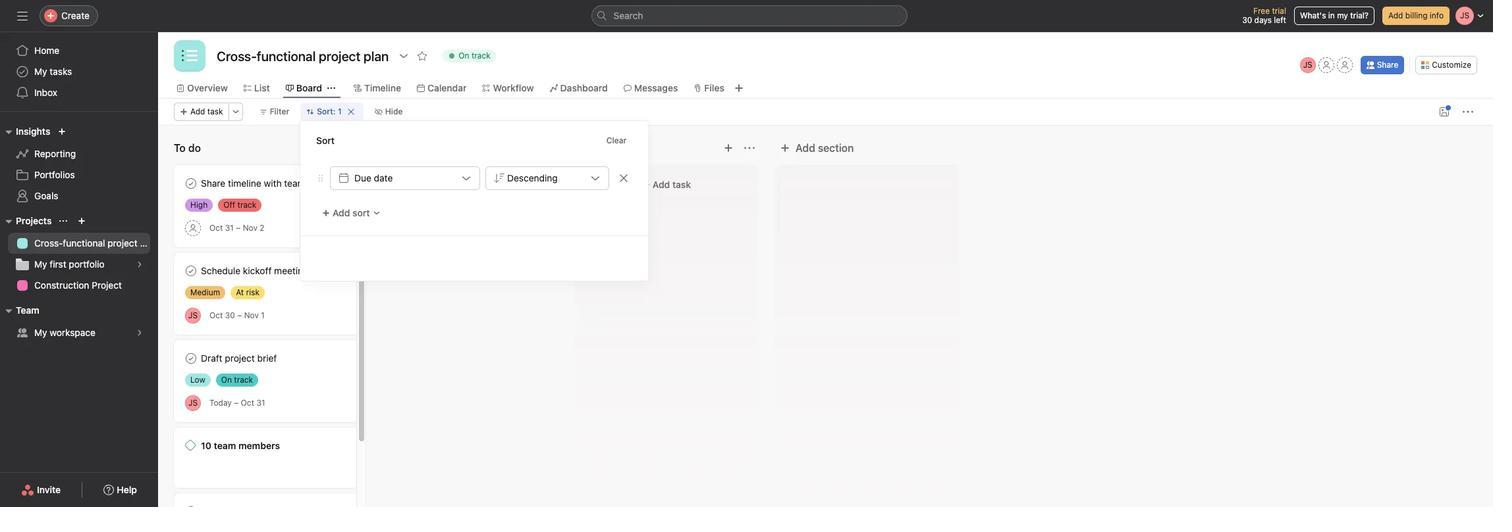 Task type: vqa. For each thing, say whether or not it's contained in the screenshot.
My workspace
yes



Task type: locate. For each thing, give the bounding box(es) containing it.
members right team
[[238, 441, 280, 452]]

2 vertical spatial js
[[188, 398, 198, 408]]

1 vertical spatial on track
[[221, 376, 253, 385]]

descending button
[[486, 167, 609, 190]]

messages link
[[624, 81, 678, 96]]

completed image for schedule kickoff meeting
[[183, 264, 199, 279]]

dialog
[[300, 121, 648, 281]]

oct 30 – nov 1
[[210, 311, 265, 321]]

31
[[225, 223, 234, 233], [257, 399, 265, 408]]

hide
[[385, 107, 403, 117]]

construction project link
[[8, 275, 150, 296]]

1 vertical spatial nov
[[244, 311, 259, 321]]

nov down risk
[[244, 311, 259, 321]]

completed image for hire first 5 members
[[383, 176, 399, 192]]

1 left clear icon
[[338, 107, 342, 117]]

to do
[[174, 142, 201, 154]]

share for share timeline with teammates
[[201, 178, 226, 189]]

add billing info button
[[1383, 7, 1450, 25]]

0 vertical spatial task
[[207, 107, 223, 117]]

task right remove icon
[[673, 179, 691, 190]]

0 horizontal spatial add task image
[[323, 143, 333, 154]]

0 horizontal spatial task
[[207, 107, 223, 117]]

task left more actions icon
[[207, 107, 223, 117]]

completed checkbox up high
[[183, 176, 199, 192]]

construction project
[[34, 280, 122, 291]]

add billing info
[[1389, 11, 1444, 20]]

1 horizontal spatial add task image
[[723, 143, 734, 154]]

info
[[1430, 11, 1444, 20]]

hire first 5 members
[[401, 178, 488, 189]]

left
[[1274, 15, 1287, 25]]

functional
[[63, 238, 105, 249]]

2 my from the top
[[34, 259, 47, 270]]

first left 5
[[421, 178, 438, 189]]

0 vertical spatial js button
[[1300, 57, 1316, 73]]

0 horizontal spatial add task
[[190, 107, 223, 117]]

0 vertical spatial track
[[472, 51, 491, 61]]

what's
[[1301, 11, 1327, 20]]

team
[[214, 441, 236, 452]]

1 horizontal spatial 1
[[338, 107, 342, 117]]

completed image up high
[[183, 176, 199, 192]]

add left billing
[[1389, 11, 1404, 20]]

share up high
[[201, 178, 226, 189]]

add task right remove icon
[[653, 179, 691, 190]]

2 vertical spatial js button
[[185, 396, 201, 411]]

1 vertical spatial 30
[[225, 311, 235, 321]]

add task for top add task button
[[190, 107, 223, 117]]

Completed checkbox
[[183, 176, 199, 192], [183, 264, 199, 279], [183, 351, 199, 367], [185, 507, 196, 508]]

1 horizontal spatial task
[[673, 179, 691, 190]]

1 vertical spatial task
[[673, 179, 691, 190]]

js button for schedule kickoff meeting
[[185, 308, 201, 324]]

js down low at left bottom
[[188, 398, 198, 408]]

0 vertical spatial on track
[[459, 51, 491, 61]]

completed checkbox for share timeline with teammates
[[183, 176, 199, 192]]

nov for kickoff
[[244, 311, 259, 321]]

my first portfolio link
[[8, 254, 150, 275]]

1 vertical spatial on
[[221, 376, 232, 385]]

1 vertical spatial js button
[[185, 308, 201, 324]]

0 vertical spatial nov
[[243, 223, 258, 233]]

1 vertical spatial 31
[[257, 399, 265, 408]]

sort
[[353, 208, 370, 219]]

2
[[260, 223, 265, 233]]

goals
[[34, 190, 58, 202]]

1 vertical spatial add task button
[[582, 173, 751, 197]]

1 vertical spatial –
[[237, 311, 242, 321]]

0 horizontal spatial 30
[[225, 311, 235, 321]]

completed checkbox left draft
[[183, 351, 199, 367]]

0 vertical spatial on
[[459, 51, 469, 61]]

add for add sort dropdown button
[[333, 208, 350, 219]]

1 horizontal spatial 30
[[1243, 15, 1253, 25]]

oct down medium
[[210, 311, 223, 321]]

projects element
[[0, 210, 158, 299]]

1
[[338, 107, 342, 117], [261, 311, 265, 321]]

add down the overview link in the left top of the page
[[190, 107, 205, 117]]

1 horizontal spatial share
[[1377, 60, 1399, 70]]

remove image
[[619, 173, 629, 184]]

on inside dropdown button
[[459, 51, 469, 61]]

1 vertical spatial oct
[[210, 311, 223, 321]]

1 vertical spatial 1
[[261, 311, 265, 321]]

first up construction
[[50, 259, 66, 270]]

portfolio
[[69, 259, 105, 270]]

plan
[[140, 238, 158, 249]]

project left "brief"
[[225, 353, 255, 364]]

sort
[[316, 135, 335, 146]]

0 vertical spatial my
[[34, 66, 47, 77]]

track for share timeline with teammates
[[238, 200, 257, 210]]

1 up "brief"
[[261, 311, 265, 321]]

create
[[61, 10, 90, 21]]

share for share
[[1377, 60, 1399, 70]]

my tasks link
[[8, 61, 150, 82]]

0 vertical spatial first
[[421, 178, 438, 189]]

tab actions image
[[327, 84, 335, 92]]

1 vertical spatial project
[[225, 353, 255, 364]]

new project or portfolio image
[[78, 217, 86, 225]]

completed image left 'hire'
[[383, 176, 399, 192]]

task
[[207, 107, 223, 117], [673, 179, 691, 190]]

clear button
[[601, 132, 632, 150]]

add inside button
[[796, 142, 816, 154]]

clear
[[607, 136, 627, 146]]

oct up the schedule
[[210, 223, 223, 233]]

add inside dropdown button
[[333, 208, 350, 219]]

workspace
[[50, 327, 95, 339]]

1 horizontal spatial add task
[[653, 179, 691, 190]]

risk
[[246, 288, 260, 298]]

teams element
[[0, 299, 158, 347]]

on
[[459, 51, 469, 61], [221, 376, 232, 385]]

0 horizontal spatial project
[[108, 238, 137, 249]]

medium
[[190, 288, 220, 298]]

add task button
[[174, 103, 229, 121], [582, 173, 751, 197]]

3 my from the top
[[34, 327, 47, 339]]

add task image
[[323, 143, 333, 154], [723, 143, 734, 154]]

nov for timeline
[[243, 223, 258, 233]]

timeline link
[[354, 81, 401, 96]]

0 horizontal spatial add task button
[[174, 103, 229, 121]]

0 horizontal spatial on
[[221, 376, 232, 385]]

construction
[[34, 280, 89, 291]]

my inside teams element
[[34, 327, 47, 339]]

0 vertical spatial add task
[[190, 107, 223, 117]]

add section
[[796, 142, 854, 154]]

track for draft project brief
[[234, 376, 253, 385]]

Completed checkbox
[[383, 176, 399, 192]]

2 vertical spatial track
[[234, 376, 253, 385]]

add left the section
[[796, 142, 816, 154]]

filter button
[[253, 103, 295, 121]]

completed checkbox for schedule kickoff meeting
[[183, 264, 199, 279]]

share inside button
[[1377, 60, 1399, 70]]

search list box
[[591, 5, 908, 26]]

descending
[[507, 173, 558, 184]]

0 vertical spatial share
[[1377, 60, 1399, 70]]

js button
[[1300, 57, 1316, 73], [185, 308, 201, 324], [185, 396, 201, 411]]

–
[[236, 223, 241, 233], [237, 311, 242, 321], [234, 399, 239, 408]]

free
[[1254, 6, 1270, 16]]

add for top add task button
[[190, 107, 205, 117]]

1 add task image from the left
[[323, 143, 333, 154]]

js down medium
[[188, 311, 198, 321]]

0 vertical spatial project
[[108, 238, 137, 249]]

home link
[[8, 40, 150, 61]]

js button down what's
[[1300, 57, 1316, 73]]

on up today
[[221, 376, 232, 385]]

– right today
[[234, 399, 239, 408]]

0 horizontal spatial share
[[201, 178, 226, 189]]

track
[[472, 51, 491, 61], [238, 200, 257, 210], [234, 376, 253, 385]]

on track
[[459, 51, 491, 61], [221, 376, 253, 385]]

js button down medium
[[185, 308, 201, 324]]

1 vertical spatial add task
[[653, 179, 691, 190]]

10
[[201, 441, 211, 452]]

add left sort at the top left
[[333, 208, 350, 219]]

0 horizontal spatial on track
[[221, 376, 253, 385]]

1 vertical spatial track
[[238, 200, 257, 210]]

0 horizontal spatial first
[[50, 259, 66, 270]]

0 vertical spatial oct
[[210, 223, 223, 233]]

create button
[[40, 5, 98, 26]]

date
[[374, 173, 393, 184]]

invite button
[[13, 479, 69, 503]]

members right 5
[[448, 178, 488, 189]]

timeline
[[228, 178, 261, 189]]

0 horizontal spatial members
[[238, 441, 280, 452]]

on up calendar
[[459, 51, 469, 61]]

more actions image
[[232, 108, 240, 116]]

hire
[[401, 178, 419, 189]]

– down the off track
[[236, 223, 241, 233]]

None text field
[[213, 44, 392, 68]]

customize
[[1433, 60, 1472, 70]]

0 vertical spatial 1
[[338, 107, 342, 117]]

1 vertical spatial share
[[201, 178, 226, 189]]

– down at
[[237, 311, 242, 321]]

1 horizontal spatial on track
[[459, 51, 491, 61]]

add right remove icon
[[653, 179, 670, 190]]

1 horizontal spatial first
[[421, 178, 438, 189]]

2 add task image from the left
[[723, 143, 734, 154]]

share down "add billing info" button
[[1377, 60, 1399, 70]]

project
[[108, 238, 137, 249], [225, 353, 255, 364]]

my inside projects element
[[34, 259, 47, 270]]

more section actions image
[[744, 143, 755, 154]]

2 vertical spatial –
[[234, 399, 239, 408]]

on track up calendar
[[459, 51, 491, 61]]

schedule
[[201, 266, 241, 277]]

save options image
[[1440, 107, 1450, 117]]

at
[[236, 288, 244, 298]]

my down team
[[34, 327, 47, 339]]

my inside global element
[[34, 66, 47, 77]]

nov
[[243, 223, 258, 233], [244, 311, 259, 321]]

31 right today
[[257, 399, 265, 408]]

1 my from the top
[[34, 66, 47, 77]]

off track
[[224, 200, 257, 210]]

my first portfolio
[[34, 259, 105, 270]]

section
[[818, 142, 854, 154]]

project left plan
[[108, 238, 137, 249]]

present
[[575, 142, 612, 154]]

0 vertical spatial 30
[[1243, 15, 1253, 25]]

add
[[1389, 11, 1404, 20], [190, 107, 205, 117], [796, 142, 816, 154], [653, 179, 670, 190], [333, 208, 350, 219]]

add for add section button
[[796, 142, 816, 154]]

track right off on the top left of page
[[238, 200, 257, 210]]

31 down off on the top left of page
[[225, 223, 234, 233]]

0 vertical spatial –
[[236, 223, 241, 233]]

my left tasks
[[34, 66, 47, 77]]

my down cross-
[[34, 259, 47, 270]]

dashboard
[[560, 82, 608, 94]]

1 vertical spatial my
[[34, 259, 47, 270]]

1 horizontal spatial on
[[459, 51, 469, 61]]

teammates
[[284, 178, 331, 189]]

on track down draft project brief
[[221, 376, 253, 385]]

add task image down 'sort: 1' dropdown button
[[323, 143, 333, 154]]

add task
[[190, 107, 223, 117], [653, 179, 691, 190]]

track up workflow link
[[472, 51, 491, 61]]

2 vertical spatial my
[[34, 327, 47, 339]]

add task down overview
[[190, 107, 223, 117]]

– for kickoff
[[237, 311, 242, 321]]

track down draft project brief
[[234, 376, 253, 385]]

js down what's
[[1304, 60, 1313, 70]]

js
[[1304, 60, 1313, 70], [188, 311, 198, 321], [188, 398, 198, 408]]

completed image
[[183, 176, 199, 192], [383, 176, 399, 192], [183, 264, 199, 279]]

home
[[34, 45, 59, 56]]

1 vertical spatial first
[[50, 259, 66, 270]]

1 vertical spatial members
[[238, 441, 280, 452]]

first for my
[[50, 259, 66, 270]]

0 vertical spatial members
[[448, 178, 488, 189]]

add for rightmost add task button
[[653, 179, 670, 190]]

0 vertical spatial 31
[[225, 223, 234, 233]]

at risk
[[236, 288, 260, 298]]

nov left 2
[[243, 223, 258, 233]]

files
[[705, 82, 725, 94]]

10 team members
[[201, 441, 280, 452]]

1 vertical spatial js
[[188, 311, 198, 321]]

off
[[224, 200, 235, 210]]

oct right today
[[241, 399, 254, 408]]

my for my tasks
[[34, 66, 47, 77]]

0 horizontal spatial 31
[[225, 223, 234, 233]]

first inside projects element
[[50, 259, 66, 270]]

1 horizontal spatial project
[[225, 353, 255, 364]]

completed checkbox up medium
[[183, 264, 199, 279]]

show options image
[[399, 51, 409, 61]]

add task image left more section actions image
[[723, 143, 734, 154]]

days
[[1255, 15, 1272, 25]]

my for my workspace
[[34, 327, 47, 339]]

– for timeline
[[236, 223, 241, 233]]

completed image up medium
[[183, 264, 199, 279]]

board link
[[286, 81, 322, 96]]

js button down low at left bottom
[[185, 396, 201, 411]]



Task type: describe. For each thing, give the bounding box(es) containing it.
sort: 1 button
[[301, 103, 363, 121]]

timeline
[[364, 82, 401, 94]]

goals link
[[8, 186, 150, 207]]

list link
[[244, 81, 270, 96]]

my
[[1338, 11, 1349, 20]]

help button
[[95, 479, 146, 503]]

js for draft project brief
[[188, 398, 198, 408]]

show options, current sort, top image
[[60, 217, 67, 225]]

tasks
[[50, 66, 72, 77]]

share timeline with teammates
[[201, 178, 331, 189]]

1 inside 'sort: 1' dropdown button
[[338, 107, 342, 117]]

see details, my first portfolio image
[[136, 261, 144, 269]]

today – oct 31
[[210, 399, 265, 408]]

billing
[[1406, 11, 1428, 20]]

calendar
[[428, 82, 467, 94]]

team
[[16, 305, 39, 316]]

my tasks
[[34, 66, 72, 77]]

add task image for present
[[723, 143, 734, 154]]

add task for rightmost add task button
[[653, 179, 691, 190]]

add tab image
[[734, 83, 744, 94]]

2 vertical spatial oct
[[241, 399, 254, 408]]

oct for schedule
[[210, 311, 223, 321]]

projects button
[[0, 213, 52, 229]]

cross-functional project plan
[[34, 238, 158, 249]]

list
[[254, 82, 270, 94]]

completed image for share timeline with teammates
[[183, 176, 199, 192]]

0 vertical spatial add task button
[[174, 103, 229, 121]]

5
[[440, 178, 446, 189]]

due date button
[[330, 167, 480, 190]]

task for top add task button
[[207, 107, 223, 117]]

add section button
[[775, 136, 859, 160]]

projects
[[16, 215, 52, 227]]

what's in my trial?
[[1301, 11, 1369, 20]]

global element
[[0, 32, 158, 111]]

1 horizontal spatial members
[[448, 178, 488, 189]]

1 horizontal spatial 31
[[257, 399, 265, 408]]

search button
[[591, 5, 908, 26]]

insights element
[[0, 120, 158, 210]]

portfolios
[[34, 169, 75, 181]]

track inside dropdown button
[[472, 51, 491, 61]]

completed milestone image
[[185, 441, 196, 451]]

invite
[[37, 485, 61, 496]]

see details, my workspace image
[[136, 329, 144, 337]]

reporting
[[34, 148, 76, 159]]

on track button
[[437, 47, 502, 65]]

js button for draft project brief
[[185, 396, 201, 411]]

project
[[92, 280, 122, 291]]

customize button
[[1416, 56, 1478, 74]]

brief
[[257, 353, 277, 364]]

new image
[[58, 128, 66, 136]]

due date
[[354, 173, 393, 184]]

files link
[[694, 81, 725, 96]]

meeting
[[274, 266, 309, 277]]

Completed milestone checkbox
[[185, 441, 196, 451]]

completed checkbox down completed milestone "option"
[[185, 507, 196, 508]]

help
[[117, 485, 137, 496]]

add to starred image
[[417, 51, 428, 61]]

0 horizontal spatial 1
[[261, 311, 265, 321]]

schedule kickoff meeting
[[201, 266, 309, 277]]

my for my first portfolio
[[34, 259, 47, 270]]

oct for share
[[210, 223, 223, 233]]

board
[[296, 82, 322, 94]]

more actions image
[[1463, 107, 1474, 117]]

1 horizontal spatial add task button
[[582, 173, 751, 197]]

clear image
[[347, 108, 355, 116]]

cross-functional project plan link
[[8, 233, 158, 254]]

30 inside free trial 30 days left
[[1243, 15, 1253, 25]]

js for schedule kickoff meeting
[[188, 311, 198, 321]]

messages
[[634, 82, 678, 94]]

in
[[1329, 11, 1335, 20]]

sort:
[[317, 107, 336, 117]]

hide sidebar image
[[17, 11, 28, 21]]

share button
[[1361, 56, 1405, 74]]

hide button
[[369, 103, 409, 121]]

overview
[[187, 82, 228, 94]]

free trial 30 days left
[[1243, 6, 1287, 25]]

task for rightmost add task button
[[673, 179, 691, 190]]

sort: 1
[[317, 107, 342, 117]]

overview link
[[177, 81, 228, 96]]

list image
[[182, 48, 198, 64]]

draft
[[201, 353, 222, 364]]

with
[[264, 178, 282, 189]]

search
[[614, 10, 643, 21]]

calendar link
[[417, 81, 467, 96]]

completed image
[[183, 351, 199, 367]]

kickoff
[[243, 266, 272, 277]]

low
[[190, 376, 205, 385]]

due
[[354, 173, 372, 184]]

my workspace
[[34, 327, 95, 339]]

completed checkbox for draft project brief
[[183, 351, 199, 367]]

high
[[190, 200, 208, 210]]

on track inside dropdown button
[[459, 51, 491, 61]]

draft project brief
[[201, 353, 277, 364]]

team button
[[0, 303, 39, 319]]

first for hire
[[421, 178, 438, 189]]

cross-
[[34, 238, 63, 249]]

what's in my trial? button
[[1295, 7, 1375, 25]]

my workspace link
[[8, 323, 150, 344]]

add sort button
[[314, 202, 389, 225]]

add task image for to do
[[323, 143, 333, 154]]

dialog containing sort
[[300, 121, 648, 281]]

0 vertical spatial js
[[1304, 60, 1313, 70]]

trial?
[[1351, 11, 1369, 20]]

reporting link
[[8, 144, 150, 165]]

insights
[[16, 126, 50, 137]]



